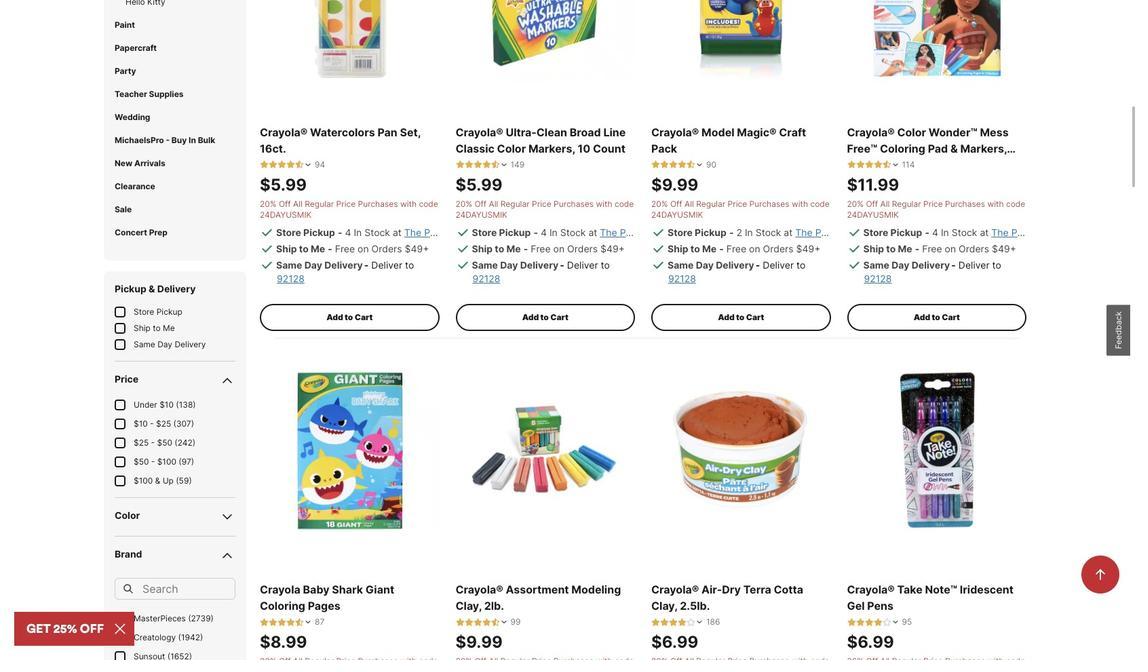 Task type: vqa. For each thing, say whether or not it's contained in the screenshot.


Task type: locate. For each thing, give the bounding box(es) containing it.
) up $10 - $25 ( 307 )
[[193, 400, 196, 410]]

take
[[898, 583, 923, 597]]

add to cart button for crayola® ultra-clean broad line classic color markers, 10 count
[[456, 304, 635, 331]]

2 vertical spatial color
[[115, 510, 140, 521]]

4 add from the left
[[914, 312, 931, 322]]

imperial for crayola® ultra-clean broad line classic color markers, 10 count
[[659, 227, 694, 238]]

crayola® for crayola® take note™ iridescent gel pens
[[848, 583, 895, 597]]

0 vertical spatial $9.99
[[652, 175, 699, 195]]

$100 up up
[[157, 457, 176, 467]]

crayola® inside crayola® watercolors pan set, 16ct.
[[260, 125, 308, 139]]

delivery
[[325, 259, 363, 271], [520, 259, 559, 271], [716, 259, 755, 271], [912, 259, 951, 271], [157, 283, 196, 294], [175, 339, 206, 349]]

( up 59
[[179, 457, 182, 467]]

1 horizontal spatial $25
[[156, 419, 171, 429]]

2 the from the left
[[600, 227, 618, 238]]

on for crayola® watercolors pan set, 16ct.
[[358, 243, 369, 254]]

plaza for crayola® model magic® craft pack
[[816, 227, 840, 238]]

purchases for crayola® ultra-clean broad line classic color markers, 10 count
[[554, 199, 594, 209]]

1 vertical spatial coloring
[[260, 600, 305, 613]]

0 horizontal spatial $9.99
[[456, 633, 503, 653]]

4 add to cart button from the left
[[848, 304, 1027, 331]]

clay, inside crayola® assortment modeling clay, 2lb.
[[456, 600, 482, 613]]

2 all from the left
[[489, 199, 499, 209]]

teacher supplies
[[115, 89, 184, 99]]

2 imperial from the left
[[659, 227, 694, 238]]

0 horizontal spatial $5.99 20% off all regular price purchases with code 24dayusmik
[[260, 175, 438, 220]]

2 $5.99 20% off all regular price purchases with code 24dayusmik from the left
[[456, 175, 634, 220]]

$9.99
[[652, 175, 699, 195], [456, 633, 503, 653]]

markers, down mess
[[961, 142, 1008, 155]]

24dayusmik for crayola® ultra-clean broad line classic color markers, 10 count
[[456, 210, 508, 220]]

pens
[[868, 600, 894, 613]]

0 horizontal spatial $10
[[134, 419, 148, 429]]

3 on from the left
[[749, 243, 761, 254]]

tabler image
[[286, 160, 295, 169], [465, 160, 473, 169], [473, 160, 482, 169], [482, 160, 491, 169], [491, 160, 500, 169], [652, 160, 661, 169], [669, 160, 678, 169], [678, 160, 687, 169], [874, 160, 883, 169], [883, 160, 892, 169], [260, 618, 269, 627], [269, 618, 278, 627], [286, 618, 295, 627], [473, 618, 482, 627], [491, 618, 500, 627], [669, 618, 678, 627], [848, 618, 856, 627], [883, 618, 892, 627]]

2 off from the left
[[475, 199, 487, 209]]

3 add to cart button from the left
[[652, 304, 831, 331]]

day
[[305, 259, 322, 271], [500, 259, 518, 271], [696, 259, 714, 271], [892, 259, 910, 271], [158, 339, 172, 349]]

1 horizontal spatial $6.99
[[848, 633, 895, 653]]

deliver for crayola® watercolors pan set, 16ct.
[[372, 259, 403, 271]]

cart for crayola® ultra-clean broad line classic color markers, 10 count
[[551, 312, 569, 322]]

store for crayola® watercolors pan set, 16ct.
[[276, 227, 301, 238]]

under
[[134, 400, 157, 410]]

24dayusmik inside $11.99 20% off all regular price purchases with code 24dayusmik
[[848, 210, 899, 220]]

2 on from the left
[[554, 243, 565, 254]]

1 markers, from the left
[[529, 142, 575, 155]]

me
[[311, 243, 325, 254], [507, 243, 521, 254], [703, 243, 717, 254], [898, 243, 913, 254], [163, 323, 175, 333]]

1 stock from the left
[[365, 227, 390, 238]]

1 92128 from the left
[[277, 273, 305, 284]]

$9.99 down 99 popup button
[[456, 633, 503, 653]]

$100 left up
[[134, 476, 153, 486]]

) down 242
[[191, 457, 194, 467]]

color up brand
[[115, 510, 140, 521]]

the for crayola® ultra-clean broad line classic color markers, 10 count
[[600, 227, 618, 238]]

& right pad
[[951, 142, 958, 155]]

$25 - $50 ( 242 )
[[134, 438, 196, 448]]

$10 down under
[[134, 419, 148, 429]]

crayola® for crayola® air-dry terra cotta clay, 2.5lb.
[[652, 583, 699, 597]]

(
[[176, 400, 179, 410], [174, 419, 176, 429], [175, 438, 178, 448], [179, 457, 182, 467], [176, 476, 179, 486]]

crayola® assortment modeling clay, 2lb. link
[[456, 582, 635, 614]]

24dayusmik down $11.99
[[848, 210, 899, 220]]

clay, up 99 popup button
[[456, 600, 482, 613]]

) for $25 - $50 ( 242 )
[[193, 438, 196, 448]]

3 purchases from the left
[[750, 199, 790, 209]]

purchases inside $9.99 20% off all regular price purchases with code 24dayusmik
[[750, 199, 790, 209]]

$49+ for crayola® ultra-clean broad line classic color markers, 10 count
[[601, 243, 625, 254]]

) for $100 & up ( 59 )
[[189, 476, 192, 486]]

4 deliver from the left
[[959, 259, 990, 271]]

1 $5.99 20% off all regular price purchases with code 24dayusmik from the left
[[260, 175, 438, 220]]

to
[[299, 243, 309, 254], [495, 243, 505, 254], [691, 243, 700, 254], [887, 243, 896, 254], [405, 259, 414, 271], [601, 259, 610, 271], [797, 259, 806, 271], [993, 259, 1002, 271], [345, 312, 353, 322], [541, 312, 549, 322], [737, 312, 745, 322], [932, 312, 941, 322], [153, 323, 161, 333]]

regular down $11.99
[[892, 199, 922, 209]]

1 free from the left
[[335, 243, 355, 254]]

2 purchases from the left
[[554, 199, 594, 209]]

all down 94 popup button
[[293, 199, 303, 209]]

$5.99 for crayola® ultra-clean broad line classic color markers, 10 count
[[456, 175, 503, 195]]

free for ultra-
[[531, 243, 551, 254]]

free
[[335, 243, 355, 254], [531, 243, 551, 254], [727, 243, 747, 254], [923, 243, 943, 254]]

2 $6.99 from the left
[[848, 633, 895, 653]]

90
[[707, 159, 717, 170]]

crayola® inside crayola® air-dry terra cotta clay, 2.5lb.
[[652, 583, 699, 597]]

4 for color
[[933, 227, 939, 238]]

1 horizontal spatial $10
[[160, 400, 174, 410]]

1 orders from the left
[[372, 243, 402, 254]]

1 horizontal spatial coloring
[[880, 142, 926, 155]]

concert prep button
[[104, 221, 246, 244]]

4 purchases from the left
[[946, 199, 986, 209]]

coloring inside crayola baby shark giant coloring pages
[[260, 600, 305, 613]]

code inside $11.99 20% off all regular price purchases with code 24dayusmik
[[1007, 199, 1026, 209]]

$25 up $25 - $50 ( 242 )
[[156, 419, 171, 429]]

0 horizontal spatial 4
[[345, 227, 351, 238]]

4 add to cart from the left
[[914, 312, 960, 322]]

4 regular from the left
[[892, 199, 922, 209]]

the for crayola® watercolors pan set, 16ct.
[[404, 227, 422, 238]]

valley for crayola® ultra-clean broad line classic color markers, 10 count
[[697, 227, 723, 238]]

4 stock from the left
[[952, 227, 978, 238]]

1 vertical spatial $9.99
[[456, 633, 503, 653]]

$50 up $50 - $100 ( 97 )
[[157, 438, 172, 448]]

2 at from the left
[[451, 227, 460, 238]]

1 imperial from the left
[[463, 227, 498, 238]]

off inside $9.99 20% off all regular price purchases with code 24dayusmik
[[671, 199, 683, 209]]

( down 307
[[175, 438, 178, 448]]

92128 for crayola® watercolors pan set, 16ct.
[[277, 273, 305, 284]]

-
[[166, 135, 170, 145], [338, 227, 342, 238], [534, 227, 538, 238], [730, 227, 734, 238], [926, 227, 930, 238], [328, 243, 332, 254], [524, 243, 528, 254], [720, 243, 724, 254], [916, 243, 920, 254], [364, 259, 369, 271], [560, 259, 565, 271], [756, 259, 761, 271], [952, 259, 956, 271], [150, 419, 154, 429], [151, 438, 155, 448], [151, 457, 155, 467]]

$9.99 down 90 "dropdown button"
[[652, 175, 699, 195]]

2 store pickup - 4 in stock at the plaza at imperial valley from the left
[[472, 227, 723, 238]]

3 add to cart from the left
[[718, 312, 765, 322]]

( for 59
[[176, 476, 179, 486]]

1 off from the left
[[279, 199, 291, 209]]

( right up
[[176, 476, 179, 486]]

1 same day delivery - deliver to 92128 from the left
[[276, 259, 414, 284]]

$5.99 20% off all regular price purchases with code 24dayusmik
[[260, 175, 438, 220], [456, 175, 634, 220]]

1 horizontal spatial $100
[[157, 457, 176, 467]]

4 all from the left
[[881, 199, 890, 209]]

price down 'princess'
[[924, 199, 943, 209]]

party button
[[104, 60, 246, 83]]

2 cart from the left
[[551, 312, 569, 322]]

pack
[[652, 142, 678, 155]]

all inside $9.99 20% off all regular price purchases with code 24dayusmik
[[685, 199, 694, 209]]

$9.99 for $9.99
[[456, 633, 503, 653]]

code for crayola® ultra-clean broad line classic color markers, 10 count
[[615, 199, 634, 209]]

store down $11.99
[[864, 227, 889, 238]]

$25 down $10 - $25 ( 307 )
[[134, 438, 149, 448]]

ship to me - free on orders $49+ for model
[[668, 243, 821, 254]]

1 purchases from the left
[[358, 199, 398, 209]]

20% inside $9.99 20% off all regular price purchases with code 24dayusmik
[[652, 199, 668, 209]]

same day delivery - deliver to 92128
[[276, 259, 414, 284], [472, 259, 610, 284], [668, 259, 806, 284], [864, 259, 1002, 284]]

regular inside $9.99 20% off all regular price purchases with code 24dayusmik
[[697, 199, 726, 209]]

3 orders from the left
[[763, 243, 794, 254]]

2 add to cart from the left
[[522, 312, 569, 322]]

4 the from the left
[[992, 227, 1009, 238]]

store for crayola® model magic® craft pack
[[668, 227, 693, 238]]

( down under $10 ( 138 )
[[174, 419, 176, 429]]

michaelspro - buy in bulk
[[115, 135, 215, 145]]

price for ultra-
[[532, 199, 552, 209]]

92128 for crayola® ultra-clean broad line classic color markers, 10 count
[[473, 273, 501, 284]]

$50
[[157, 438, 172, 448], [134, 457, 149, 467]]

2 $5.99 from the left
[[456, 175, 503, 195]]

& for delivery
[[149, 283, 155, 294]]

1 horizontal spatial $50
[[157, 438, 172, 448]]

coloring down crayola
[[260, 600, 305, 613]]

) up $50 - $100 ( 97 )
[[193, 438, 196, 448]]

crayola® up the 2.5lb.
[[652, 583, 699, 597]]

2
[[737, 227, 743, 238]]

3 cart from the left
[[747, 312, 765, 322]]

3 regular from the left
[[697, 199, 726, 209]]

pickup for color
[[891, 227, 923, 238]]

4 24dayusmik from the left
[[848, 210, 899, 220]]

crayola® ultra-clean broad line classic color markers, 10 count link
[[456, 124, 635, 157]]

deliver for crayola® color wonder™ mess free™ coloring pad & markers, ©disney princess
[[959, 259, 990, 271]]

in for crayola® watercolors pan set, 16ct.
[[354, 227, 362, 238]]

1 horizontal spatial color
[[497, 142, 526, 155]]

on
[[358, 243, 369, 254], [554, 243, 565, 254], [749, 243, 761, 254], [945, 243, 957, 254]]

regular inside $11.99 20% off all regular price purchases with code 24dayusmik
[[892, 199, 922, 209]]

orders for crayola® model magic® craft pack
[[763, 243, 794, 254]]

price inside $11.99 20% off all regular price purchases with code 24dayusmik
[[924, 199, 943, 209]]

24dayusmik down 90 "dropdown button"
[[652, 210, 704, 220]]

4 on from the left
[[945, 243, 957, 254]]

1 horizontal spatial $5.99 20% off all regular price purchases with code 24dayusmik
[[456, 175, 634, 220]]

classic
[[456, 142, 495, 155]]

1 ship to me - free on orders $49+ from the left
[[276, 243, 429, 254]]

3 all from the left
[[685, 199, 694, 209]]

8 at from the left
[[1039, 227, 1048, 238]]

all down 90 "dropdown button"
[[685, 199, 694, 209]]

crayola® for crayola® ultra-clean broad line classic color markers, 10 count
[[456, 125, 504, 139]]

4
[[345, 227, 351, 238], [541, 227, 547, 238], [933, 227, 939, 238]]

$50 up $100 & up ( 59 )
[[134, 457, 149, 467]]

regular for color
[[892, 199, 922, 209]]

3 valley from the left
[[892, 227, 919, 238]]

1 on from the left
[[358, 243, 369, 254]]

1 vertical spatial &
[[149, 283, 155, 294]]

color up 149 on the top left of page
[[497, 142, 526, 155]]

2 ship to me - free on orders $49+ from the left
[[472, 243, 625, 254]]

buy
[[172, 135, 187, 145]]

2 code from the left
[[615, 199, 634, 209]]

0 horizontal spatial color
[[115, 510, 140, 521]]

) for $10 - $25 ( 307 )
[[191, 419, 194, 429]]

crayola® inside the crayola® color wonder™ mess free™ coloring pad & markers, ©disney princess
[[848, 125, 895, 139]]

4 free from the left
[[923, 243, 943, 254]]

92128 for crayola® model magic® craft pack
[[669, 273, 696, 284]]

0 vertical spatial coloring
[[880, 142, 926, 155]]

$5.99 20% off all regular price purchases with code 24dayusmik down "94"
[[260, 175, 438, 220]]

ship
[[276, 243, 297, 254], [472, 243, 493, 254], [668, 243, 689, 254], [864, 243, 885, 254], [134, 323, 151, 333]]

crayola® up classic
[[456, 125, 504, 139]]

$10 up $10 - $25 ( 307 )
[[160, 400, 174, 410]]

1 vertical spatial $100
[[134, 476, 153, 486]]

crayola® inside the crayola® model magic® craft pack
[[652, 125, 699, 139]]

2 valley from the left
[[697, 227, 723, 238]]

1 all from the left
[[293, 199, 303, 209]]

add to cart button for crayola® watercolors pan set, 16ct.
[[260, 304, 440, 331]]

day for crayola® color wonder™ mess free™ coloring pad & markers, ©disney princess
[[892, 259, 910, 271]]

all inside $11.99 20% off all regular price purchases with code 24dayusmik
[[881, 199, 890, 209]]

2 orders from the left
[[568, 243, 598, 254]]

3 plaza from the left
[[816, 227, 840, 238]]

markers,
[[529, 142, 575, 155], [961, 142, 1008, 155]]

clay, inside crayola® air-dry terra cotta clay, 2.5lb.
[[652, 600, 678, 613]]

all down $11.99
[[881, 199, 890, 209]]

3 stock from the left
[[756, 227, 782, 238]]

add to cart button for crayola® model magic® craft pack
[[652, 304, 831, 331]]

1 horizontal spatial $9.99
[[652, 175, 699, 195]]

off for crayola® model magic® craft pack
[[671, 199, 683, 209]]

crayola baby shark giant coloring pages
[[260, 583, 395, 613]]

with inside $11.99 20% off all regular price purchases with code 24dayusmik
[[988, 199, 1004, 209]]

free for model
[[727, 243, 747, 254]]

4 orders from the left
[[959, 243, 990, 254]]

price down crayola® ultra-clean broad line classic color markers, 10 count at the top of the page
[[532, 199, 552, 209]]

0 horizontal spatial $5.99
[[260, 175, 307, 195]]

me for crayola® model magic® craft pack
[[703, 243, 717, 254]]

2 plaza from the left
[[620, 227, 644, 238]]

1 vertical spatial $50
[[134, 457, 149, 467]]

crayola® up 16ct.
[[260, 125, 308, 139]]

& left up
[[155, 476, 160, 486]]

plaza for crayola® ultra-clean broad line classic color markers, 10 count
[[620, 227, 644, 238]]

2 20% from the left
[[456, 199, 472, 209]]

price up '2'
[[728, 199, 748, 209]]

1 store pickup - 4 in stock at the plaza at imperial valley from the left
[[276, 227, 527, 238]]

same day delivery - deliver to 92128 for watercolors
[[276, 259, 414, 284]]

0 horizontal spatial coloring
[[260, 600, 305, 613]]

crayola® take note™ iridescent gel pens
[[848, 583, 1014, 613]]

$5.99 down "149" dropdown button
[[456, 175, 503, 195]]

code
[[419, 199, 438, 209], [615, 199, 634, 209], [811, 199, 830, 209], [1007, 199, 1026, 209]]

store left '2'
[[668, 227, 693, 238]]

crayola baby shark giant coloring pages image
[[260, 360, 440, 540]]

paint
[[115, 19, 135, 30]]

20% inside $11.99 20% off all regular price purchases with code 24dayusmik
[[848, 199, 864, 209]]

masterpieces
[[134, 613, 186, 624]]

on for crayola® model magic® craft pack
[[749, 243, 761, 254]]

24dayusmik for crayola® watercolors pan set, 16ct.
[[260, 210, 312, 220]]

store down "149" dropdown button
[[472, 227, 497, 238]]

clay, up the 186 dialog
[[652, 600, 678, 613]]

the for crayola® color wonder™ mess free™ coloring pad & markers, ©disney princess
[[992, 227, 1009, 238]]

purchases
[[358, 199, 398, 209], [554, 199, 594, 209], [750, 199, 790, 209], [946, 199, 986, 209]]

3 code from the left
[[811, 199, 830, 209]]

$5.99 20% off all regular price purchases with code 24dayusmik for watercolors
[[260, 175, 438, 220]]

24dayusmik down "149" dropdown button
[[456, 210, 508, 220]]

pickup
[[304, 227, 335, 238], [499, 227, 531, 238], [695, 227, 727, 238], [891, 227, 923, 238], [115, 283, 147, 294], [157, 307, 182, 317]]

2 92128 from the left
[[473, 273, 501, 284]]

color inside the crayola® color wonder™ mess free™ coloring pad & markers, ©disney princess
[[898, 125, 927, 139]]

186 button
[[652, 617, 721, 628]]

2 horizontal spatial color
[[898, 125, 927, 139]]

$49+
[[405, 243, 429, 254], [601, 243, 625, 254], [797, 243, 821, 254], [992, 243, 1017, 254]]

concert prep
[[115, 227, 168, 237]]

$5.99 down 94 popup button
[[260, 175, 307, 195]]

1 add to cart button from the left
[[260, 304, 440, 331]]

$5.99 20% off all regular price purchases with code 24dayusmik down 149 on the top left of page
[[456, 175, 634, 220]]

149 button
[[456, 159, 525, 170]]

4 imperial from the left
[[1050, 227, 1086, 238]]

regular for ultra-
[[501, 199, 530, 209]]

2 vertical spatial &
[[155, 476, 160, 486]]

4 plaza from the left
[[1012, 227, 1036, 238]]

87 dialog
[[260, 617, 325, 628]]

$25
[[156, 419, 171, 429], [134, 438, 149, 448]]

24dayusmik down 94 popup button
[[260, 210, 312, 220]]

2 markers, from the left
[[961, 142, 1008, 155]]

off down $11.99
[[866, 199, 879, 209]]

add to cart button for crayola® color wonder™ mess free™ coloring pad & markers, ©disney princess
[[848, 304, 1027, 331]]

0 vertical spatial &
[[951, 142, 958, 155]]

crayola® up 2lb. at the bottom of the page
[[456, 583, 504, 597]]

$5.99 20% off all regular price purchases with code 24dayusmik for ultra-
[[456, 175, 634, 220]]

note™
[[926, 583, 958, 597]]

4 off from the left
[[866, 199, 879, 209]]

3 add from the left
[[718, 312, 735, 322]]

add to cart for crayola® watercolors pan set, 16ct.
[[327, 312, 373, 322]]

1 regular from the left
[[305, 199, 334, 209]]

craft
[[780, 125, 807, 139]]

99
[[511, 617, 521, 627]]

crayola®
[[260, 125, 308, 139], [456, 125, 504, 139], [652, 125, 699, 139], [848, 125, 895, 139], [456, 583, 504, 597], [652, 583, 699, 597], [848, 583, 895, 597]]

day for crayola® watercolors pan set, 16ct.
[[305, 259, 322, 271]]

1 $6.99 from the left
[[652, 633, 699, 653]]

3 imperial from the left
[[854, 227, 890, 238]]

20% down "149" dropdown button
[[456, 199, 472, 209]]

delivery for color
[[912, 259, 951, 271]]

crayola® up the pack
[[652, 125, 699, 139]]

michaelspro
[[115, 135, 164, 145]]

94
[[315, 159, 325, 170]]

in inside dropdown button
[[189, 135, 196, 145]]

) down 97
[[189, 476, 192, 486]]

code for crayola® color wonder™ mess free™ coloring pad & markers, ©disney princess
[[1007, 199, 1026, 209]]

4 ship to me - free on orders $49+ from the left
[[864, 243, 1017, 254]]

3 off from the left
[[671, 199, 683, 209]]

$9.99 inside $9.99 20% off all regular price purchases with code 24dayusmik
[[652, 175, 699, 195]]

( up 307
[[176, 400, 179, 410]]

regular
[[305, 199, 334, 209], [501, 199, 530, 209], [697, 199, 726, 209], [892, 199, 922, 209]]

4 with from the left
[[988, 199, 1004, 209]]

orders for crayola® ultra-clean broad line classic color markers, 10 count
[[568, 243, 598, 254]]

24dayusmik for crayola® model magic® craft pack
[[652, 210, 704, 220]]

$6.99 down the 186 dialog
[[652, 633, 699, 653]]

sale link
[[115, 204, 132, 214]]

24dayusmik inside $9.99 20% off all regular price purchases with code 24dayusmik
[[652, 210, 704, 220]]

2 horizontal spatial 4
[[933, 227, 939, 238]]

1 horizontal spatial clay,
[[652, 600, 678, 613]]

1 horizontal spatial markers,
[[961, 142, 1008, 155]]

crayola&#xae; take note&#x2122; iridescent gel pens image
[[848, 360, 1027, 540]]

price down crayola® watercolors pan set, 16ct. link
[[336, 199, 356, 209]]

©disney
[[848, 158, 894, 172]]

regular down 149 on the top left of page
[[501, 199, 530, 209]]

add for crayola® model magic® craft pack
[[718, 312, 735, 322]]

coloring
[[880, 142, 926, 155], [260, 600, 305, 613]]

crayola® inside crayola® assortment modeling clay, 2lb.
[[456, 583, 504, 597]]

store down 94 dialog
[[276, 227, 301, 238]]

purchases inside $11.99 20% off all regular price purchases with code 24dayusmik
[[946, 199, 986, 209]]

3 ship to me - free on orders $49+ from the left
[[668, 243, 821, 254]]

1 deliver from the left
[[372, 259, 403, 271]]

2 4 from the left
[[541, 227, 547, 238]]

& inside the crayola® color wonder™ mess free™ coloring pad & markers, ©disney princess
[[951, 142, 958, 155]]

( for 242
[[175, 438, 178, 448]]

same for crayola® watercolors pan set, 16ct.
[[276, 259, 302, 271]]

20% down 94 popup button
[[260, 199, 277, 209]]

coloring up 114
[[880, 142, 926, 155]]

code inside $9.99 20% off all regular price purchases with code 24dayusmik
[[811, 199, 830, 209]]

0 horizontal spatial markers,
[[529, 142, 575, 155]]

1 $5.99 from the left
[[260, 175, 307, 195]]

4 valley from the left
[[1088, 227, 1115, 238]]

1 horizontal spatial 4
[[541, 227, 547, 238]]

orders
[[372, 243, 402, 254], [568, 243, 598, 254], [763, 243, 794, 254], [959, 243, 990, 254]]

crayola® up pens
[[848, 583, 895, 597]]

0 horizontal spatial $6.99
[[652, 633, 699, 653]]

) down 138 at bottom
[[191, 419, 194, 429]]

3 at from the left
[[589, 227, 598, 238]]

markers, down clean
[[529, 142, 575, 155]]

1 the from the left
[[404, 227, 422, 238]]

0 vertical spatial $10
[[160, 400, 174, 410]]

3 with from the left
[[792, 199, 809, 209]]

off down "149" dropdown button
[[475, 199, 487, 209]]

color up 114
[[898, 125, 927, 139]]

sale button
[[104, 198, 246, 221]]

price for color
[[924, 199, 943, 209]]

regular down "94"
[[305, 199, 334, 209]]

186
[[707, 617, 721, 627]]

$6.99 for clay,
[[652, 633, 699, 653]]

4 92128 from the left
[[864, 273, 892, 284]]

off inside $11.99 20% off all regular price purchases with code 24dayusmik
[[866, 199, 879, 209]]

& up the store pickup
[[149, 283, 155, 294]]

2 free from the left
[[531, 243, 551, 254]]

orders for crayola® color wonder™ mess free™ coloring pad & markers, ©disney princess
[[959, 243, 990, 254]]

1 vertical spatial $25
[[134, 438, 149, 448]]

purchases for crayola® watercolors pan set, 16ct.
[[358, 199, 398, 209]]

off for crayola® watercolors pan set, 16ct.
[[279, 199, 291, 209]]

same day delivery
[[134, 339, 206, 349]]

20% down 90 dialog
[[652, 199, 668, 209]]

cart for crayola® color wonder™ mess free™ coloring pad & markers, ©disney princess
[[942, 312, 960, 322]]

crayola® watercolors pan set, 16ct. link
[[260, 124, 440, 157]]

2 clay, from the left
[[652, 600, 678, 613]]

off down 90 dialog
[[671, 199, 683, 209]]

color
[[898, 125, 927, 139], [497, 142, 526, 155], [115, 510, 140, 521]]

1 horizontal spatial $5.99
[[456, 175, 503, 195]]

all down "149" dropdown button
[[489, 199, 499, 209]]

3 store pickup - 4 in stock at the plaza at imperial valley from the left
[[864, 227, 1115, 238]]

princess
[[896, 158, 943, 172]]

1 24dayusmik from the left
[[260, 210, 312, 220]]

1 clay, from the left
[[456, 600, 482, 613]]

clay,
[[456, 600, 482, 613], [652, 600, 678, 613]]

4 same day delivery - deliver to 92128 from the left
[[864, 259, 1002, 284]]

tabler image
[[260, 160, 269, 169], [269, 160, 278, 169], [278, 160, 286, 169], [295, 160, 304, 169], [456, 160, 465, 169], [661, 160, 669, 169], [687, 160, 696, 169], [848, 160, 856, 169], [856, 160, 865, 169], [865, 160, 874, 169], [278, 618, 286, 627], [295, 618, 304, 627], [456, 618, 465, 627], [465, 618, 473, 627], [482, 618, 491, 627], [652, 618, 661, 627], [661, 618, 669, 627], [678, 618, 687, 627], [687, 618, 696, 627], [856, 618, 865, 627], [865, 618, 874, 627], [874, 618, 883, 627]]

prep
[[149, 227, 168, 237]]

price up under
[[115, 373, 139, 385]]

price inside $9.99 20% off all regular price purchases with code 24dayusmik
[[728, 199, 748, 209]]

0 vertical spatial $100
[[157, 457, 176, 467]]

pickup & delivery
[[115, 283, 196, 294]]

3 free from the left
[[727, 243, 747, 254]]

Search search field
[[115, 578, 236, 600]]

0 horizontal spatial $50
[[134, 457, 149, 467]]

add to cart button
[[260, 304, 440, 331], [456, 304, 635, 331], [652, 304, 831, 331], [848, 304, 1027, 331]]

off
[[279, 199, 291, 209], [475, 199, 487, 209], [671, 199, 683, 209], [866, 199, 879, 209]]

149 dialog
[[456, 159, 525, 170]]

0 vertical spatial $50
[[157, 438, 172, 448]]

20% for crayola® ultra-clean broad line classic color markers, 10 count
[[456, 199, 472, 209]]

air-
[[702, 583, 722, 597]]

crayola® up free™ at the top right of the page
[[848, 125, 895, 139]]

imperial for crayola® watercolors pan set, 16ct.
[[463, 227, 498, 238]]

assortment
[[506, 583, 569, 597]]

off down 94 popup button
[[279, 199, 291, 209]]

$6.99 down 95 dialog
[[848, 633, 895, 653]]

10
[[578, 142, 591, 155]]

with inside $9.99 20% off all regular price purchases with code 24dayusmik
[[792, 199, 809, 209]]

0 horizontal spatial clay,
[[456, 600, 482, 613]]

2 deliver from the left
[[567, 259, 598, 271]]

crayola® inside crayola® ultra-clean broad line classic color markers, 10 count
[[456, 125, 504, 139]]

$11.99 20% off all regular price purchases with code 24dayusmik
[[848, 175, 1026, 220]]

4 20% from the left
[[848, 199, 864, 209]]

0 vertical spatial color
[[898, 125, 927, 139]]

same for crayola® color wonder™ mess free™ coloring pad & markers, ©disney princess
[[864, 259, 890, 271]]

2 regular from the left
[[501, 199, 530, 209]]

2 add to cart button from the left
[[456, 304, 635, 331]]

papercraft
[[115, 43, 157, 53]]

1 cart from the left
[[355, 312, 373, 322]]

1 at from the left
[[393, 227, 402, 238]]

1 vertical spatial $10
[[134, 419, 148, 429]]

regular down 90
[[697, 199, 726, 209]]

ship for crayola® color wonder™ mess free™ coloring pad & markers, ©disney princess
[[864, 243, 885, 254]]

1 vertical spatial color
[[497, 142, 526, 155]]

1 add from the left
[[327, 312, 343, 322]]

20% down $11.99
[[848, 199, 864, 209]]

crayola® inside "crayola® take note™ iridescent gel pens"
[[848, 583, 895, 597]]

3 the from the left
[[796, 227, 813, 238]]



Task type: describe. For each thing, give the bounding box(es) containing it.
59
[[179, 476, 189, 486]]

2lb.
[[484, 600, 504, 613]]

concert
[[115, 227, 147, 237]]

wedding button
[[104, 106, 246, 129]]

store pickup
[[134, 307, 182, 317]]

modeling
[[572, 583, 621, 597]]

imperial for crayola® model magic® craft pack
[[854, 227, 890, 238]]

giant
[[366, 583, 395, 597]]

ultra-
[[506, 125, 537, 139]]

michaelspro - buy in bulk button
[[104, 129, 246, 152]]

sale
[[115, 204, 132, 214]]

with for crayola® ultra-clean broad line classic color markers, 10 count
[[596, 199, 613, 209]]

tabler image inside 149 dialog
[[456, 160, 465, 169]]

all for crayola® model magic® craft pack
[[685, 199, 694, 209]]

regular for watercolors
[[305, 199, 334, 209]]

wedding link
[[115, 112, 150, 122]]

teacher supplies link
[[115, 89, 184, 99]]

markers, inside crayola® ultra-clean broad line classic color markers, 10 count
[[529, 142, 575, 155]]

dry
[[722, 583, 741, 597]]

same day delivery - deliver to 92128 for color
[[864, 259, 1002, 284]]

$49+ for crayola® watercolors pan set, 16ct.
[[405, 243, 429, 254]]

90 dialog
[[652, 159, 717, 170]]

day for crayola® ultra-clean broad line classic color markers, 10 count
[[500, 259, 518, 271]]

off for crayola® color wonder™ mess free™ coloring pad & markers, ©disney princess
[[866, 199, 879, 209]]

90 button
[[652, 159, 717, 170]]

papercraft link
[[115, 43, 157, 53]]

94 dialog
[[260, 159, 325, 170]]

same day delivery - deliver to 92128 for ultra-
[[472, 259, 610, 284]]

arrivals
[[134, 158, 165, 168]]

87 button
[[260, 617, 325, 628]]

add to cart for crayola® model magic® craft pack
[[718, 312, 765, 322]]

clearance link
[[115, 181, 155, 191]]

off for crayola® ultra-clean broad line classic color markers, 10 count
[[475, 199, 487, 209]]

0 horizontal spatial $100
[[134, 476, 153, 486]]

orders for crayola® watercolors pan set, 16ct.
[[372, 243, 402, 254]]

paint button
[[104, 13, 246, 36]]

97
[[182, 457, 191, 467]]

clearance
[[115, 181, 155, 191]]

2.5lb.
[[680, 600, 710, 613]]

store pickup - 2 in stock at the plaza at imperial valley
[[668, 227, 919, 238]]

$49+ for crayola® model magic® craft pack
[[797, 243, 821, 254]]

ship to me - free on orders $49+ for ultra-
[[472, 243, 625, 254]]

set,
[[400, 125, 421, 139]]

deliver for crayola® ultra-clean broad line classic color markers, 10 count
[[567, 259, 598, 271]]

crayola® color wonder™ mess free™ coloring pad & markers, ©disney princess link
[[848, 124, 1027, 172]]

crayola® air-dry terra cotta clay, 2.5lb. link
[[652, 582, 831, 614]]

stock for crayola® model magic® craft pack
[[756, 227, 782, 238]]

store up ship to me
[[134, 307, 154, 317]]

valley for crayola® watercolors pan set, 16ct.
[[501, 227, 527, 238]]

on for crayola® color wonder™ mess free™ coloring pad & markers, ©disney princess
[[945, 243, 957, 254]]

shark
[[332, 583, 363, 597]]

ship for crayola® watercolors pan set, 16ct.
[[276, 243, 297, 254]]

$6.99 for pens
[[848, 633, 895, 653]]

( for 307
[[174, 419, 176, 429]]

crayola baby shark giant coloring pages link
[[260, 582, 440, 614]]

add to cart for crayola® ultra-clean broad line classic color markers, 10 count
[[522, 312, 569, 322]]

bulk
[[198, 135, 215, 145]]

stock for crayola® color wonder™ mess free™ coloring pad & markers, ©disney princess
[[952, 227, 978, 238]]

99 dialog
[[456, 617, 521, 628]]

magic®
[[737, 125, 777, 139]]

michaelspro - buy in bulk link
[[115, 135, 215, 145]]

wonder™
[[929, 125, 978, 139]]

tabler image inside the 186 dialog
[[669, 618, 678, 627]]

cart for crayola® watercolors pan set, 16ct.
[[355, 312, 373, 322]]

pickup for ultra-
[[499, 227, 531, 238]]

with for crayola® model magic® craft pack
[[792, 199, 809, 209]]

307
[[176, 419, 191, 429]]

me for crayola® color wonder™ mess free™ coloring pad & markers, ©disney princess
[[898, 243, 913, 254]]

crayola® take note™ iridescent gel pens link
[[848, 582, 1027, 614]]

clean
[[537, 125, 568, 139]]

store for crayola® color wonder™ mess free™ coloring pad & markers, ©disney princess
[[864, 227, 889, 238]]

terra
[[744, 583, 772, 597]]

crayola® model magic® craft pack link
[[652, 124, 831, 157]]

valley for crayola® model magic® craft pack
[[892, 227, 919, 238]]

crayola® for crayola® assortment modeling clay, 2lb.
[[456, 583, 504, 597]]

markers, inside the crayola® color wonder™ mess free™ coloring pad & markers, ©disney princess
[[961, 142, 1008, 155]]

baby
[[303, 583, 330, 597]]

crayola® for crayola® watercolors pan set, 16ct.
[[260, 125, 308, 139]]

on for crayola® ultra-clean broad line classic color markers, 10 count
[[554, 243, 565, 254]]

count
[[593, 142, 626, 155]]

all for crayola® ultra-clean broad line classic color markers, 10 count
[[489, 199, 499, 209]]

(1942)
[[178, 632, 203, 643]]

5 at from the left
[[784, 227, 793, 238]]

masterpieces (2739)
[[134, 613, 214, 624]]

$100 & up ( 59 )
[[134, 476, 192, 486]]

price for model
[[728, 199, 748, 209]]

186 dialog
[[652, 617, 721, 628]]

92128 for crayola® color wonder™ mess free™ coloring pad & markers, ©disney princess
[[864, 273, 892, 284]]

party link
[[115, 66, 136, 76]]

regular for model
[[697, 199, 726, 209]]

7 at from the left
[[980, 227, 989, 238]]

coloring inside the crayola® color wonder™ mess free™ coloring pad & markers, ©disney princess
[[880, 142, 926, 155]]

all for crayola® watercolors pan set, 16ct.
[[293, 199, 303, 209]]

add for crayola® ultra-clean broad line classic color markers, 10 count
[[522, 312, 539, 322]]

pickup for watercolors
[[304, 227, 335, 238]]

watercolors
[[310, 125, 375, 139]]

crayola&#xae; assortment modeling clay, 2lb. image
[[456, 360, 635, 540]]

95 dialog
[[848, 617, 913, 628]]

under $10 ( 138 )
[[134, 400, 196, 410]]

crayola
[[260, 583, 301, 597]]

code for crayola® model magic® craft pack
[[811, 199, 830, 209]]

creatology (1942)
[[134, 632, 203, 643]]

ship to me
[[134, 323, 175, 333]]

stock for crayola® ultra-clean broad line classic color markers, 10 count
[[561, 227, 586, 238]]

pan
[[378, 125, 398, 139]]

in for crayola® ultra-clean broad line classic color markers, 10 count
[[550, 227, 558, 238]]

pages
[[308, 600, 341, 613]]

$9.99 20% off all regular price purchases with code 24dayusmik
[[652, 175, 830, 220]]

party
[[115, 66, 136, 76]]

delivery for watercolors
[[325, 259, 363, 271]]

$49+ for crayola® color wonder™ mess free™ coloring pad & markers, ©disney princess
[[992, 243, 1017, 254]]

in for crayola® color wonder™ mess free™ coloring pad & markers, ©disney princess
[[941, 227, 950, 238]]

) for $50 - $100 ( 97 )
[[191, 457, 194, 467]]

$10 - $25 ( 307 )
[[134, 419, 194, 429]]

plaza for crayola® watercolors pan set, 16ct.
[[424, 227, 449, 238]]

149
[[511, 159, 525, 170]]

6 at from the left
[[843, 227, 851, 238]]

138
[[179, 400, 193, 410]]

free for watercolors
[[335, 243, 355, 254]]

all for crayola® color wonder™ mess free™ coloring pad & markers, ©disney princess
[[881, 199, 890, 209]]

crayola&#xae; air-dry terra cotta clay, 2.5lb. image
[[652, 360, 831, 540]]

24dayusmik for crayola® color wonder™ mess free™ coloring pad & markers, ©disney princess
[[848, 210, 899, 220]]

99 button
[[456, 617, 521, 628]]

4 at from the left
[[647, 227, 656, 238]]

in for crayola® model magic® craft pack
[[745, 227, 753, 238]]

crayola® for crayola® color wonder™ mess free™ coloring pad & markers, ©disney princess
[[848, 125, 895, 139]]

concert prep link
[[115, 227, 168, 237]]

creatology
[[134, 632, 176, 643]]

model
[[702, 125, 735, 139]]

pad
[[928, 142, 949, 155]]

supplies
[[149, 89, 184, 99]]

tabler image inside 94 dialog
[[286, 160, 295, 169]]

clearance button
[[104, 175, 246, 198]]

114 button
[[848, 159, 915, 170]]

242
[[178, 438, 193, 448]]

with for crayola® watercolors pan set, 16ct.
[[400, 199, 417, 209]]

day for crayola® model magic® craft pack
[[696, 259, 714, 271]]

store pickup - 4 in stock at the plaza at imperial valley for crayola® watercolors pan set, 16ct.
[[276, 227, 527, 238]]

pickup for model
[[695, 227, 727, 238]]

ship for crayola® ultra-clean broad line classic color markers, 10 count
[[472, 243, 493, 254]]

with for crayola® color wonder™ mess free™ coloring pad & markers, ©disney princess
[[988, 199, 1004, 209]]

mess
[[981, 125, 1009, 139]]

line
[[604, 125, 626, 139]]

cotta
[[774, 583, 804, 597]]

gel
[[848, 600, 865, 613]]

imperial for crayola® color wonder™ mess free™ coloring pad & markers, ©disney princess
[[1050, 227, 1086, 238]]

add for crayola® color wonder™ mess free™ coloring pad & markers, ©disney princess
[[914, 312, 931, 322]]

store pickup - 4 in stock at the plaza at imperial valley for crayola® ultra-clean broad line classic color markers, 10 count
[[472, 227, 723, 238]]

price for watercolors
[[336, 199, 356, 209]]

me for crayola® ultra-clean broad line classic color markers, 10 count
[[507, 243, 521, 254]]

20% for crayola® model magic® craft pack
[[652, 199, 668, 209]]

20% for crayola® color wonder™ mess free™ coloring pad & markers, ©disney princess
[[848, 199, 864, 209]]

brand
[[115, 548, 142, 560]]

0 vertical spatial $25
[[156, 419, 171, 429]]

new arrivals
[[115, 158, 165, 168]]

purchases for crayola® color wonder™ mess free™ coloring pad & markers, ©disney princess
[[946, 199, 986, 209]]

deliver for crayola® model magic® craft pack
[[763, 259, 794, 271]]

new arrivals link
[[115, 158, 165, 168]]

the for crayola® model magic® craft pack
[[796, 227, 813, 238]]

114 dialog
[[848, 159, 915, 170]]

iridescent
[[960, 583, 1014, 597]]

up
[[163, 476, 174, 486]]

0 horizontal spatial $25
[[134, 438, 149, 448]]

$50 - $100 ( 97 )
[[134, 457, 194, 467]]

purchases for crayola® model magic® craft pack
[[750, 199, 790, 209]]

$9.99 for $9.99 20% off all regular price purchases with code 24dayusmik
[[652, 175, 699, 195]]

color inside crayola® ultra-clean broad line classic color markers, 10 count
[[497, 142, 526, 155]]

ship to me - free on orders $49+ for watercolors
[[276, 243, 429, 254]]

broad
[[570, 125, 601, 139]]

crayola® air-dry terra cotta clay, 2.5lb.
[[652, 583, 804, 613]]

- inside dropdown button
[[166, 135, 170, 145]]

crayola® assortment modeling clay, 2lb.
[[456, 583, 621, 613]]



